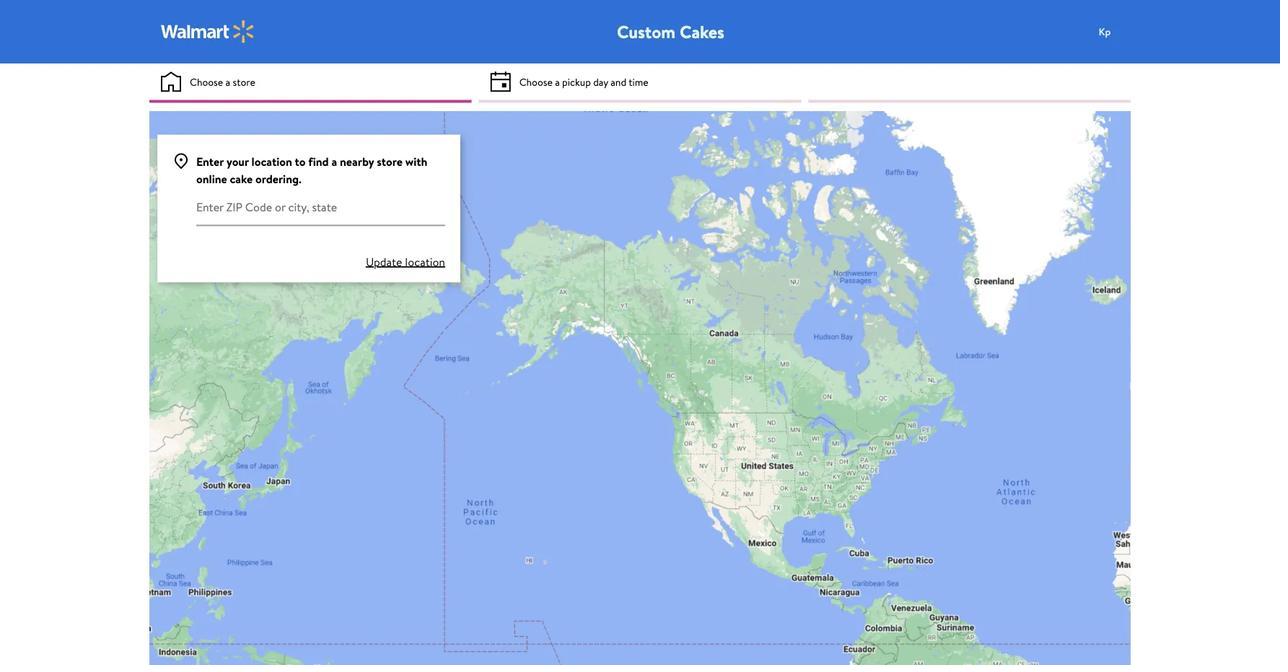 Task type: describe. For each thing, give the bounding box(es) containing it.
your
[[227, 153, 249, 169]]

Enter Zip code or city, state to find a bakery text field
[[196, 187, 445, 226]]

back to walmart.com image
[[161, 20, 255, 43]]

store inside enter your location to find a nearby store with online cake ordering.
[[377, 153, 403, 169]]

kp
[[1099, 24, 1111, 39]]

day
[[594, 75, 609, 89]]

choose a pickup day and time
[[520, 75, 649, 89]]

online
[[196, 171, 227, 187]]

location inside enter your location to find a nearby store with online cake ordering.
[[252, 153, 292, 169]]

to
[[295, 153, 306, 169]]

cake
[[230, 171, 253, 187]]

a inside enter your location to find a nearby store with online cake ordering.
[[332, 153, 337, 169]]

enter
[[196, 153, 224, 169]]

custom
[[617, 19, 676, 44]]

custom cakes
[[617, 19, 725, 44]]

enter your location to find a nearby store with online cake ordering.
[[196, 153, 428, 187]]

update
[[366, 254, 402, 270]]



Task type: locate. For each thing, give the bounding box(es) containing it.
location up ordering.
[[252, 153, 292, 169]]

cakes
[[680, 19, 725, 44]]

and
[[611, 75, 627, 89]]

location inside button
[[405, 254, 445, 270]]

a for store
[[226, 75, 230, 89]]

store
[[233, 75, 255, 89], [377, 153, 403, 169]]

0 horizontal spatial choose
[[190, 75, 223, 89]]

pickup
[[562, 75, 591, 89]]

1 vertical spatial location
[[405, 254, 445, 270]]

0 horizontal spatial location
[[252, 153, 292, 169]]

a left pickup on the left of the page
[[555, 75, 560, 89]]

location
[[252, 153, 292, 169], [405, 254, 445, 270]]

a
[[226, 75, 230, 89], [555, 75, 560, 89], [332, 153, 337, 169]]

2 horizontal spatial a
[[555, 75, 560, 89]]

1 horizontal spatial location
[[405, 254, 445, 270]]

choose down back to walmart.com image
[[190, 75, 223, 89]]

choose
[[190, 75, 223, 89], [520, 75, 553, 89]]

choose a store
[[190, 75, 255, 89]]

0 horizontal spatial store
[[233, 75, 255, 89]]

update location button
[[366, 253, 445, 270]]

1 horizontal spatial store
[[377, 153, 403, 169]]

a down back to walmart.com image
[[226, 75, 230, 89]]

nearby
[[340, 153, 374, 169]]

a right find
[[332, 153, 337, 169]]

2 choose from the left
[[520, 75, 553, 89]]

1 choose from the left
[[190, 75, 223, 89]]

find
[[309, 153, 329, 169]]

a for pickup
[[555, 75, 560, 89]]

choose left pickup on the left of the page
[[520, 75, 553, 89]]

with
[[406, 153, 428, 169]]

0 vertical spatial location
[[252, 153, 292, 169]]

choose for choose a store
[[190, 75, 223, 89]]

time
[[629, 75, 649, 89]]

0 vertical spatial store
[[233, 75, 255, 89]]

kp button
[[1091, 17, 1149, 46]]

pin nav image
[[173, 153, 190, 170]]

1 horizontal spatial choose
[[520, 75, 553, 89]]

choose for choose a pickup day and time
[[520, 75, 553, 89]]

map region
[[75, 90, 1184, 666]]

0 horizontal spatial a
[[226, 75, 230, 89]]

1 horizontal spatial a
[[332, 153, 337, 169]]

1 vertical spatial store
[[377, 153, 403, 169]]

ordering.
[[256, 171, 302, 187]]

store left with
[[377, 153, 403, 169]]

location right update
[[405, 254, 445, 270]]

update location
[[366, 254, 445, 270]]

store down back to walmart.com image
[[233, 75, 255, 89]]



Task type: vqa. For each thing, say whether or not it's contained in the screenshot.
Jeremy
no



